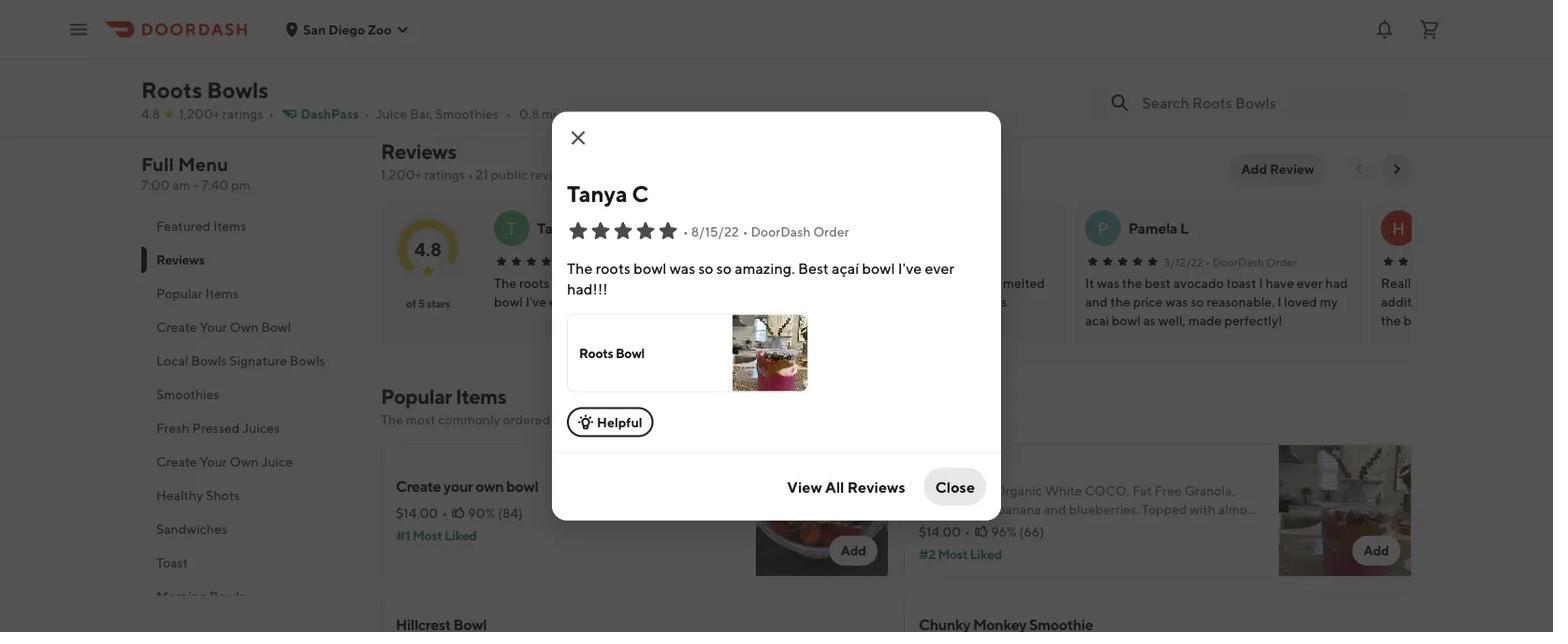 Task type: locate. For each thing, give the bounding box(es) containing it.
3/12/22
[[1164, 256, 1204, 269]]

bowl up close undefined image
[[574, 45, 607, 63]]

most right #1 on the bottom of the page
[[413, 528, 442, 544]]

create up #1 on the bottom of the page
[[396, 478, 441, 496]]

0 horizontal spatial toast
[[156, 555, 188, 571]]

create your own bowl
[[396, 478, 538, 496]]

next image
[[1390, 162, 1405, 177]]

1 horizontal spatial • doordash order
[[910, 256, 1002, 269]]

0 vertical spatial most
[[413, 528, 442, 544]]

2 vertical spatial $14.00
[[919, 525, 961, 540]]

doordash for c
[[917, 256, 969, 269]]

all
[[825, 478, 845, 496]]

buster
[[1148, 45, 1192, 63]]

bowl inside roots bowl açai, pitaya, organic white coco, fat free granola, strawberries, banana and blueberries. topped with almond butter, chia seeds, cacao nibs, pumpkin seeds and unsweetened coconut.
[[961, 459, 994, 477]]

1 horizontal spatial 8/15/22
[[691, 224, 739, 239]]

of 5 stars
[[406, 297, 450, 310]]

reviews link
[[381, 139, 457, 164]]

view all reviews button
[[776, 468, 917, 506]]

• 8/15/22 • doordash order
[[683, 224, 849, 239]]

(66)
[[1020, 525, 1045, 540]]

ratings
[[223, 106, 263, 122], [425, 167, 465, 183]]

0 vertical spatial 4.8
[[141, 106, 160, 122]]

1 vertical spatial own
[[476, 478, 504, 496]]

juice inside the flu buster juice button
[[1194, 45, 1229, 63]]

almond
[[1219, 502, 1263, 518]]

0 horizontal spatial popular
[[156, 286, 203, 301]]

most right #2
[[938, 547, 968, 562]]

p left pamela
[[1098, 218, 1109, 238]]

sandwiches
[[156, 522, 227, 537]]

1 vertical spatial most
[[938, 547, 968, 562]]

dashpass •
[[301, 106, 370, 122]]

pressed
[[192, 421, 240, 436]]

roots bowl up "mi"
[[533, 45, 607, 63]]

0 vertical spatial juice
[[1194, 45, 1229, 63]]

roots bowl up helpful button
[[579, 345, 645, 361]]

your up 90%
[[444, 478, 473, 496]]

juice inside create your own juice button
[[261, 454, 293, 470]]

create your own bowl image
[[756, 445, 889, 577]]

create up healthy
[[156, 454, 197, 470]]

items up the create your own bowl at the bottom of the page
[[205, 286, 239, 301]]

popular for popular items the most commonly ordered items and dishes from this store
[[381, 385, 452, 409]]

seeds,
[[989, 521, 1026, 536]]

popular items the most commonly ordered items and dishes from this store
[[381, 385, 738, 428]]

1 vertical spatial $14.00
[[396, 506, 438, 521]]

bowl up dishes
[[616, 345, 645, 361]]

2 your from the top
[[200, 454, 227, 470]]

ratings down reviews link
[[425, 167, 465, 183]]

$14.00 up #2
[[919, 525, 961, 540]]

shots
[[206, 488, 240, 504]]

1 vertical spatial roots bowl button
[[567, 314, 809, 393]]

create for create your own bowl
[[396, 478, 441, 496]]

your up the juice bar, smoothies • 0.8 mi
[[432, 45, 462, 63]]

reviews down bar,
[[381, 139, 457, 164]]

items for popular items the most commonly ordered items and dishes from this store
[[456, 385, 506, 409]]

am
[[172, 177, 191, 193]]

0 horizontal spatial 8/15/22
[[573, 256, 614, 269]]

1 your from the top
[[200, 320, 227, 335]]

and right 'items'
[[588, 412, 611, 428]]

bowls right 'local'
[[191, 353, 227, 369]]

own up local bowls signature bowls
[[230, 320, 259, 335]]

96% (66)
[[991, 525, 1045, 540]]

1 horizontal spatial most
[[938, 547, 968, 562]]

1,200+ down reviews link
[[381, 167, 422, 183]]

own up 90% (84)
[[476, 478, 504, 496]]

store
[[708, 412, 738, 428]]

açai,
[[919, 483, 949, 499]]

your for create your own bowl $14.00
[[432, 45, 462, 63]]

juice down juices
[[261, 454, 293, 470]]

popular inside "button"
[[156, 286, 203, 301]]

0 vertical spatial your
[[432, 45, 462, 63]]

1 horizontal spatial 1,200+
[[381, 167, 422, 183]]

roots
[[533, 45, 572, 63], [680, 45, 719, 63], [828, 45, 867, 63], [141, 76, 202, 103], [579, 345, 614, 361], [919, 459, 958, 477]]

• doordash order for p
[[1206, 256, 1297, 269]]

roots bowl button up "mi"
[[529, 0, 677, 98]]

1 vertical spatial items
[[205, 286, 239, 301]]

2 horizontal spatial and
[[1188, 521, 1211, 536]]

chia
[[961, 521, 986, 536]]

0 horizontal spatial 4.8
[[141, 106, 160, 122]]

unsweetened
[[919, 540, 1000, 555]]

add button for roots bowl
[[1353, 536, 1401, 566]]

8/15/22
[[691, 224, 739, 239], [573, 256, 614, 269]]

bowl inside create your own bowl button
[[261, 320, 291, 335]]

0 vertical spatial reviews
[[381, 139, 457, 164]]

2 horizontal spatial reviews
[[848, 478, 906, 496]]

your down popular items
[[200, 320, 227, 335]]

bowls up 1,200+ ratings •
[[207, 76, 269, 103]]

add inside button
[[1242, 161, 1268, 177]]

and down white
[[1044, 502, 1067, 518]]

4.8
[[141, 106, 160, 122], [414, 238, 442, 260]]

2 vertical spatial and
[[1188, 521, 1211, 536]]

2 horizontal spatial c
[[801, 218, 814, 238]]

4.8 up full
[[141, 106, 160, 122]]

$14.00 • up #1 most liked
[[396, 506, 448, 521]]

bowls right signature
[[290, 353, 325, 369]]

1 horizontal spatial c
[[632, 181, 649, 207]]

juice right buster
[[1194, 45, 1229, 63]]

$14.00 •
[[396, 506, 448, 521], [919, 525, 971, 540]]

0 vertical spatial 8/15/22
[[691, 224, 739, 239]]

0 vertical spatial 1,200+
[[179, 106, 220, 122]]

3/21/22
[[869, 256, 908, 269]]

0 vertical spatial tanya
[[567, 181, 628, 207]]

1 vertical spatial $14.00 •
[[919, 525, 971, 540]]

1 horizontal spatial ratings
[[425, 167, 465, 183]]

0 horizontal spatial 1,200+
[[179, 106, 220, 122]]

reviews
[[531, 167, 576, 183]]

liked down 96%
[[970, 547, 1002, 562]]

roots toast button
[[677, 0, 825, 98]]

4.8 up of 5 stars
[[414, 238, 442, 260]]

0 horizontal spatial juice
[[261, 454, 293, 470]]

• doordash order for c
[[910, 256, 1002, 269]]

seeds
[[1152, 521, 1186, 536]]

own for bowl
[[230, 320, 259, 335]]

smoothies up fresh
[[156, 387, 220, 402]]

roots toast
[[680, 45, 758, 63]]

bowl right hill
[[1057, 45, 1090, 63]]

0 horizontal spatial • doordash order
[[616, 256, 707, 269]]

0 vertical spatial roots bowl image
[[733, 315, 808, 392]]

1 • doordash order from the left
[[616, 256, 707, 269]]

tanya c right t
[[537, 219, 589, 237]]

$14.00 for 96%
[[919, 525, 961, 540]]

#1 most liked
[[396, 528, 477, 544]]

0 vertical spatial items
[[213, 219, 246, 234]]

white
[[1045, 483, 1083, 499]]

own down fresh pressed juices button
[[230, 454, 259, 470]]

liked down 90%
[[445, 528, 477, 544]]

roots bowl açai, pitaya, organic white coco, fat free granola, strawberries, banana and blueberries. topped with almond butter, chia seeds, cacao nibs, pumpkin seeds and unsweetened coconut.
[[919, 459, 1263, 555]]

c
[[632, 181, 649, 207], [801, 218, 814, 238], [579, 219, 589, 237]]

order for c
[[971, 256, 1002, 269]]

1 vertical spatial your
[[200, 454, 227, 470]]

reviews inside button
[[848, 478, 906, 496]]

1 horizontal spatial 4.8
[[414, 238, 442, 260]]

1 vertical spatial liked
[[970, 547, 1002, 562]]

-
[[193, 177, 199, 193]]

bowl up bar,
[[385, 66, 417, 84]]

0 vertical spatial and
[[588, 412, 611, 428]]

create inside create your own bowl $14.00
[[385, 45, 430, 63]]

1 vertical spatial reviews
[[156, 252, 204, 268]]

1 horizontal spatial $14.00 •
[[919, 525, 971, 540]]

fresh pressed juices
[[156, 421, 280, 436]]

create up 'local'
[[156, 320, 197, 335]]

blueberries.
[[1069, 502, 1140, 518]]

san diego zoo
[[303, 22, 392, 37]]

sandwiches button
[[141, 513, 358, 547]]

1 vertical spatial 8/15/22
[[573, 256, 614, 269]]

featured items button
[[141, 210, 358, 243]]

0 vertical spatial own
[[465, 45, 493, 63]]

and
[[588, 412, 611, 428], [1044, 502, 1067, 518], [1188, 521, 1211, 536]]

own for create your own bowl $14.00
[[465, 45, 493, 63]]

0 vertical spatial tanya c
[[567, 181, 649, 207]]

#2 most liked
[[919, 547, 1002, 562]]

(84)
[[498, 506, 523, 521]]

create
[[385, 45, 430, 63], [156, 320, 197, 335], [156, 454, 197, 470], [396, 478, 441, 496]]

0 horizontal spatial $14.00 •
[[396, 506, 448, 521]]

1 horizontal spatial roots bowl image
[[1279, 445, 1412, 577]]

previous image
[[1352, 162, 1367, 177]]

tanya c down close undefined image
[[567, 181, 649, 207]]

create for create your own juice
[[156, 454, 197, 470]]

bankers hill bowl
[[976, 45, 1090, 63]]

doordash for p
[[1213, 256, 1264, 269]]

order for p
[[1267, 256, 1297, 269]]

items up commonly
[[456, 385, 506, 409]]

close
[[936, 478, 975, 496]]

2 vertical spatial reviews
[[848, 478, 906, 496]]

create down zoo
[[385, 45, 430, 63]]

2 vertical spatial juice
[[261, 454, 293, 470]]

popular inside the popular items the most commonly ordered items and dishes from this store
[[381, 385, 452, 409]]

0 horizontal spatial roots bowl image
[[733, 315, 808, 392]]

review
[[1270, 161, 1315, 177]]

1 vertical spatial 1,200+
[[381, 167, 422, 183]]

1 vertical spatial your
[[444, 478, 473, 496]]

tanya down close undefined image
[[567, 181, 628, 207]]

1 vertical spatial roots bowl
[[579, 345, 645, 361]]

flu buster juice
[[1124, 45, 1229, 63]]

bowl up pitaya, at the right bottom of page
[[961, 459, 994, 477]]

p right casey
[[876, 219, 886, 237]]

your
[[200, 320, 227, 335], [200, 454, 227, 470]]

0 vertical spatial roots bowl button
[[529, 0, 677, 98]]

1 horizontal spatial popular
[[381, 385, 452, 409]]

granola,
[[1185, 483, 1236, 499]]

$14.00 up bar,
[[385, 90, 427, 106]]

tanya right t
[[537, 219, 576, 237]]

0 horizontal spatial liked
[[445, 528, 477, 544]]

0 vertical spatial popular
[[156, 286, 203, 301]]

0 vertical spatial liked
[[445, 528, 477, 544]]

pamela
[[1129, 219, 1178, 237]]

0 horizontal spatial most
[[413, 528, 442, 544]]

add button for create your own bowl
[[830, 536, 878, 566]]

items inside the popular items the most commonly ordered items and dishes from this store
[[456, 385, 506, 409]]

bankers hill bowl button
[[972, 0, 1120, 98]]

1 vertical spatial roots bowl image
[[1279, 445, 1412, 577]]

add
[[1364, 2, 1390, 18], [1242, 161, 1268, 177], [841, 543, 867, 559], [1364, 543, 1390, 559]]

l
[[1180, 219, 1189, 237]]

roots bowl inside tanya c dialog
[[579, 345, 645, 361]]

2 • doordash order from the left
[[910, 256, 1002, 269]]

roots bowl button up this
[[567, 314, 809, 393]]

your
[[432, 45, 462, 63], [444, 478, 473, 496]]

notification bell image
[[1374, 18, 1396, 41]]

2 horizontal spatial juice
[[1194, 45, 1229, 63]]

create your own bowl button
[[141, 311, 358, 344]]

items
[[553, 412, 585, 428]]

toast
[[722, 45, 758, 63], [156, 555, 188, 571]]

juice left bar,
[[376, 106, 407, 122]]

pm
[[231, 177, 250, 193]]

$14.00 • down strawberries,
[[919, 525, 971, 540]]

items inside button
[[213, 219, 246, 234]]

0 horizontal spatial ratings
[[223, 106, 263, 122]]

0 vertical spatial $14.00
[[385, 90, 427, 106]]

popular up the create your own bowl at the bottom of the page
[[156, 286, 203, 301]]

smoothies button
[[141, 378, 358, 412]]

0 horizontal spatial smoothies
[[156, 387, 220, 402]]

own up the juice bar, smoothies • 0.8 mi
[[465, 45, 493, 63]]

0 vertical spatial roots bowl
[[533, 45, 607, 63]]

0 vertical spatial $14.00 •
[[396, 506, 448, 521]]

local bowls signature bowls
[[156, 353, 325, 369]]

tanya inside dialog
[[567, 181, 628, 207]]

bowl for create your own bowl
[[506, 478, 538, 496]]

coco,
[[1085, 483, 1130, 499]]

1 vertical spatial popular
[[381, 385, 452, 409]]

roots bowl
[[533, 45, 607, 63], [579, 345, 645, 361]]

roots inside tanya c dialog
[[579, 345, 614, 361]]

1 vertical spatial tanya
[[537, 219, 576, 237]]

tanya c inside tanya c dialog
[[567, 181, 649, 207]]

0 horizontal spatial and
[[588, 412, 611, 428]]

items down pm
[[213, 219, 246, 234]]

1 vertical spatial juice
[[376, 106, 407, 122]]

c right the "reviews"
[[632, 181, 649, 207]]

create your own bowl $14.00
[[385, 45, 493, 106]]

your down pressed on the left bottom of page
[[200, 454, 227, 470]]

0 items, open order cart image
[[1419, 18, 1441, 41]]

• doordash order for t
[[616, 256, 707, 269]]

smoothies right bar,
[[435, 106, 499, 122]]

3 • doordash order from the left
[[1206, 256, 1297, 269]]

1,200+ down roots bowls
[[179, 106, 220, 122]]

1 horizontal spatial and
[[1044, 502, 1067, 518]]

full menu 7:00 am - 7:40 pm
[[141, 153, 250, 193]]

1 vertical spatial ratings
[[425, 167, 465, 183]]

bowl up the (84)
[[506, 478, 538, 496]]

own for juice
[[230, 454, 259, 470]]

0 horizontal spatial reviews
[[156, 252, 204, 268]]

doordash for t
[[623, 256, 674, 269]]

c right t
[[579, 219, 589, 237]]

close undefined image
[[567, 127, 590, 149]]

casey
[[833, 219, 873, 237]]

bowl up signature
[[261, 320, 291, 335]]

0.8
[[519, 106, 539, 122]]

flu buster juice button
[[1120, 0, 1268, 98]]

1 vertical spatial and
[[1044, 502, 1067, 518]]

$14.00 up #1 on the bottom of the page
[[396, 506, 438, 521]]

1 horizontal spatial liked
[[970, 547, 1002, 562]]

free
[[1155, 483, 1182, 499]]

your for bowl
[[200, 320, 227, 335]]

1 horizontal spatial bowl
[[506, 478, 538, 496]]

your inside create your own bowl $14.00
[[432, 45, 462, 63]]

items inside "button"
[[205, 286, 239, 301]]

0 vertical spatial own
[[230, 320, 259, 335]]

reviews down featured
[[156, 252, 204, 268]]

0 vertical spatial toast
[[722, 45, 758, 63]]

add button
[[1353, 0, 1401, 25], [830, 536, 878, 566], [1353, 536, 1401, 566]]

roots bowl image
[[733, 315, 808, 392], [1279, 445, 1412, 577]]

roots bowl button
[[529, 0, 677, 98], [567, 314, 809, 393]]

bowls down toast button
[[209, 589, 245, 605]]

2 vertical spatial items
[[456, 385, 506, 409]]

own inside create your own bowl $14.00
[[465, 45, 493, 63]]

bowl for create your own bowl $14.00
[[385, 66, 417, 84]]

1,200+ ratings •
[[179, 106, 274, 122]]

0 vertical spatial your
[[200, 320, 227, 335]]

own
[[465, 45, 493, 63], [476, 478, 504, 496]]

1 vertical spatial own
[[230, 454, 259, 470]]

san
[[303, 22, 326, 37]]

doordash inside tanya c dialog
[[751, 224, 811, 239]]

bowls
[[207, 76, 269, 103], [191, 353, 227, 369], [290, 353, 325, 369], [209, 589, 245, 605]]

2 horizontal spatial • doordash order
[[1206, 256, 1297, 269]]

create your own juice button
[[141, 445, 358, 479]]

• inside 'reviews 1,200+ ratings • 21 public reviews'
[[468, 167, 473, 183]]

bowl inside create your own bowl $14.00
[[385, 66, 417, 84]]

popular up most at left bottom
[[381, 385, 452, 409]]

c left casey
[[801, 218, 814, 238]]

2 own from the top
[[230, 454, 259, 470]]

ratings down roots bowls
[[223, 106, 263, 122]]

1 own from the top
[[230, 320, 259, 335]]

roots bowl image inside button
[[733, 315, 808, 392]]

ratings inside 'reviews 1,200+ ratings • 21 public reviews'
[[425, 167, 465, 183]]

90% (84)
[[468, 506, 523, 521]]

and down 'with' at the bottom of the page
[[1188, 521, 1211, 536]]

0 vertical spatial bowl
[[385, 66, 417, 84]]

reviews right all
[[848, 478, 906, 496]]

1 vertical spatial smoothies
[[156, 387, 220, 402]]

0 vertical spatial ratings
[[223, 106, 263, 122]]

1 horizontal spatial reviews
[[381, 139, 457, 164]]

1 horizontal spatial toast
[[722, 45, 758, 63]]

1 vertical spatial bowl
[[506, 478, 538, 496]]

1 horizontal spatial smoothies
[[435, 106, 499, 122]]

reviews inside 'reviews 1,200+ ratings • 21 public reviews'
[[381, 139, 457, 164]]

0 horizontal spatial bowl
[[385, 66, 417, 84]]

your for juice
[[200, 454, 227, 470]]

c inside dialog
[[632, 181, 649, 207]]

1 vertical spatial 4.8
[[414, 238, 442, 260]]

add review
[[1242, 161, 1315, 177]]

roots smoothie
[[828, 45, 934, 63]]



Task type: describe. For each thing, give the bounding box(es) containing it.
strawberries,
[[919, 502, 995, 518]]

with
[[1190, 502, 1216, 518]]

close button
[[924, 468, 986, 506]]

zoo
[[368, 22, 392, 37]]

items for popular items
[[205, 286, 239, 301]]

organic
[[995, 483, 1043, 499]]

create for create your own bowl
[[156, 320, 197, 335]]

hill
[[1032, 45, 1055, 63]]

menu
[[178, 153, 228, 175]]

your for create your own bowl
[[444, 478, 473, 496]]

bowl inside tanya c dialog
[[616, 345, 645, 361]]

most for #1
[[413, 528, 442, 544]]

popular for popular items
[[156, 286, 203, 301]]

view
[[787, 478, 822, 496]]

bar,
[[410, 106, 433, 122]]

helpful
[[597, 415, 643, 430]]

banana
[[998, 502, 1042, 518]]

21
[[476, 167, 488, 183]]

reviews for reviews
[[156, 252, 204, 268]]

dashpass
[[301, 106, 359, 122]]

$14.00 • for 90% (84)
[[396, 506, 448, 521]]

toast button
[[141, 547, 358, 580]]

full
[[141, 153, 174, 175]]

roots bowl button inside tanya c dialog
[[567, 314, 809, 393]]

healthy
[[156, 488, 203, 504]]

bowls for local bowls signature bowls
[[191, 353, 227, 369]]

this
[[684, 412, 706, 428]]

open menu image
[[67, 18, 90, 41]]

and inside the popular items the most commonly ordered items and dishes from this store
[[588, 412, 611, 428]]

diego
[[329, 22, 365, 37]]

signature
[[229, 353, 287, 369]]

pumpkin
[[1096, 521, 1149, 536]]

liked for #1 most liked
[[445, 528, 477, 544]]

nibs,
[[1066, 521, 1094, 536]]

$14.00 for 90%
[[396, 506, 438, 521]]

items for featured items
[[213, 219, 246, 234]]

add review button
[[1230, 154, 1326, 184]]

dishes
[[613, 412, 651, 428]]

popular items
[[156, 286, 239, 301]]

morning
[[156, 589, 207, 605]]

smoothies inside button
[[156, 387, 220, 402]]

$14.00 • for 96% (66)
[[919, 525, 971, 540]]

roots inside roots bowl açai, pitaya, organic white coco, fat free granola, strawberries, banana and blueberries. topped with almond butter, chia seeds, cacao nibs, pumpkin seeds and unsweetened coconut.
[[919, 459, 958, 477]]

roots bowls
[[141, 76, 269, 103]]

Item Search search field
[[1143, 93, 1397, 113]]

create your own bowl
[[156, 320, 291, 335]]

club
[[1272, 45, 1304, 63]]

create for create your own bowl $14.00
[[385, 45, 430, 63]]

0 horizontal spatial c
[[579, 219, 589, 237]]

san diego zoo button
[[285, 22, 410, 37]]

pitaya,
[[951, 483, 992, 499]]

1 vertical spatial tanya c
[[537, 219, 589, 237]]

fresh pressed juices button
[[141, 412, 358, 445]]

butter,
[[919, 521, 959, 536]]

tanya c dialog
[[552, 112, 1001, 521]]

stars
[[427, 297, 450, 310]]

commonly
[[438, 412, 500, 428]]

reviews 1,200+ ratings • 21 public reviews
[[381, 139, 576, 183]]

liked for #2 most liked
[[970, 547, 1002, 562]]

$14.00 inside create your own bowl $14.00
[[385, 90, 427, 106]]

reviews for reviews 1,200+ ratings • 21 public reviews
[[381, 139, 457, 164]]

most
[[406, 412, 436, 428]]

from
[[654, 412, 681, 428]]

fresh
[[156, 421, 190, 436]]

coconut.
[[1002, 540, 1054, 555]]

cacao
[[1028, 521, 1063, 536]]

1,200+ inside 'reviews 1,200+ ratings • 21 public reviews'
[[381, 167, 422, 183]]

order for t
[[676, 256, 707, 269]]

roots smoothie button
[[825, 0, 972, 98]]

order inside tanya c dialog
[[814, 224, 849, 239]]

most for #2
[[938, 547, 968, 562]]

bowls for morning bowls
[[209, 589, 245, 605]]

1 horizontal spatial p
[[1098, 218, 1109, 238]]

club sandwich
[[1272, 45, 1371, 63]]

1 vertical spatial toast
[[156, 555, 188, 571]]

healthy shots
[[156, 488, 240, 504]]

juice bar, smoothies • 0.8 mi
[[376, 106, 557, 122]]

featured items
[[156, 219, 246, 234]]

0 horizontal spatial p
[[876, 219, 886, 237]]

8/15/22 inside tanya c dialog
[[691, 224, 739, 239]]

ordered
[[503, 412, 551, 428]]

5
[[418, 297, 425, 310]]

morning bowls button
[[141, 580, 358, 614]]

#2
[[919, 547, 936, 562]]

healthy shots button
[[141, 479, 358, 513]]

own for create your own bowl
[[476, 478, 504, 496]]

7:40
[[201, 177, 229, 193]]

sandwich
[[1307, 45, 1371, 63]]

pamela l
[[1129, 219, 1189, 237]]

public
[[491, 167, 528, 183]]

bowls for roots bowls
[[207, 76, 269, 103]]

view all reviews
[[787, 478, 906, 496]]

1 horizontal spatial juice
[[376, 106, 407, 122]]

bowl inside bankers hill bowl button
[[1057, 45, 1090, 63]]

featured
[[156, 219, 211, 234]]

the
[[381, 412, 403, 428]]

0 vertical spatial smoothies
[[435, 106, 499, 122]]

bankers
[[976, 45, 1030, 63]]

smoothie
[[870, 45, 934, 63]]

topped
[[1142, 502, 1187, 518]]



Task type: vqa. For each thing, say whether or not it's contained in the screenshot.
3rd PICKUP link from the bottom of the page
no



